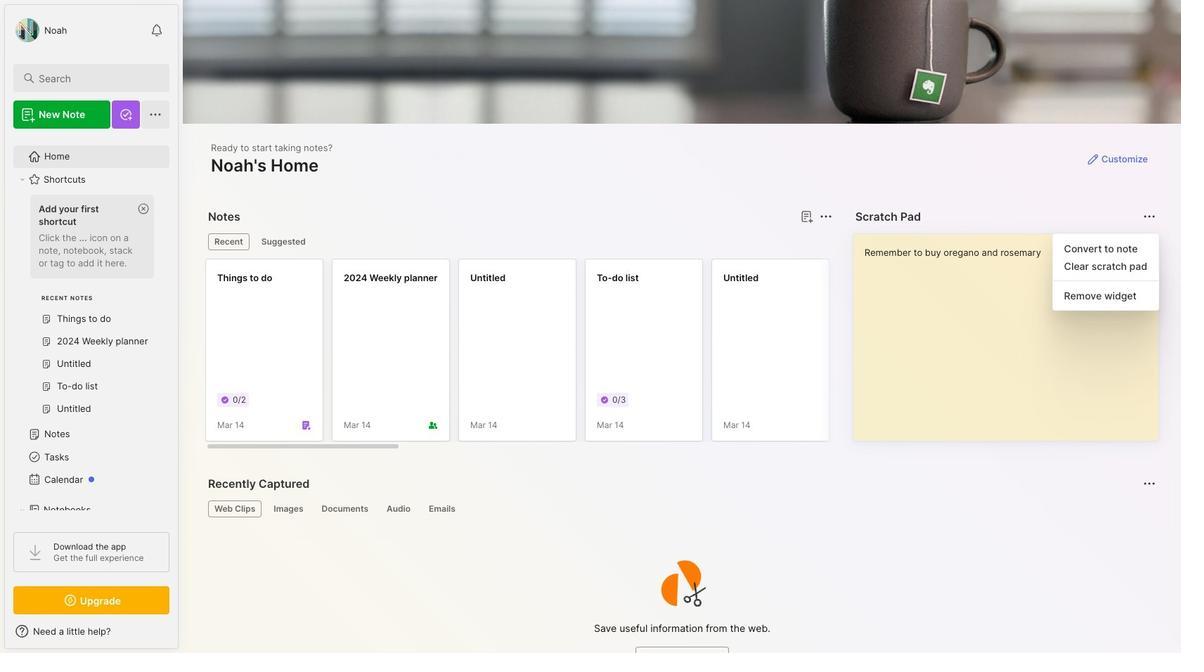 Task type: describe. For each thing, give the bounding box(es) containing it.
none search field inside the main element
[[39, 70, 157, 87]]

group inside the main element
[[13, 191, 161, 429]]

click to collapse image
[[178, 627, 188, 644]]

tree inside the main element
[[5, 137, 178, 643]]

Start writing… text field
[[865, 234, 1158, 430]]

dropdown list menu
[[1053, 240, 1159, 305]]

Account field
[[13, 16, 67, 44]]

1 tab list from the top
[[208, 234, 830, 250]]

Search text field
[[39, 72, 157, 85]]



Task type: vqa. For each thing, say whether or not it's contained in the screenshot.
TAB
yes



Task type: locate. For each thing, give the bounding box(es) containing it.
None search field
[[39, 70, 157, 87]]

2 tab list from the top
[[208, 501, 1154, 518]]

more actions image
[[1142, 208, 1158, 225]]

row group
[[205, 259, 1182, 450]]

1 vertical spatial more actions image
[[1142, 475, 1158, 492]]

tree
[[5, 137, 178, 643]]

More actions field
[[816, 207, 836, 226], [1140, 207, 1160, 226], [1140, 474, 1160, 494]]

0 horizontal spatial more actions image
[[818, 208, 835, 225]]

0 vertical spatial more actions image
[[818, 208, 835, 225]]

main element
[[0, 0, 183, 653]]

WHAT'S NEW field
[[5, 620, 178, 643]]

1 horizontal spatial more actions image
[[1142, 475, 1158, 492]]

group
[[13, 191, 161, 429]]

1 vertical spatial tab list
[[208, 501, 1154, 518]]

0 vertical spatial tab list
[[208, 234, 830, 250]]

expand notebooks image
[[18, 506, 27, 515]]

more actions image
[[818, 208, 835, 225], [1142, 475, 1158, 492]]

tab list
[[208, 234, 830, 250], [208, 501, 1154, 518]]

tab
[[208, 234, 250, 250], [255, 234, 312, 250], [208, 501, 262, 518], [267, 501, 310, 518], [315, 501, 375, 518], [380, 501, 417, 518], [423, 501, 462, 518]]



